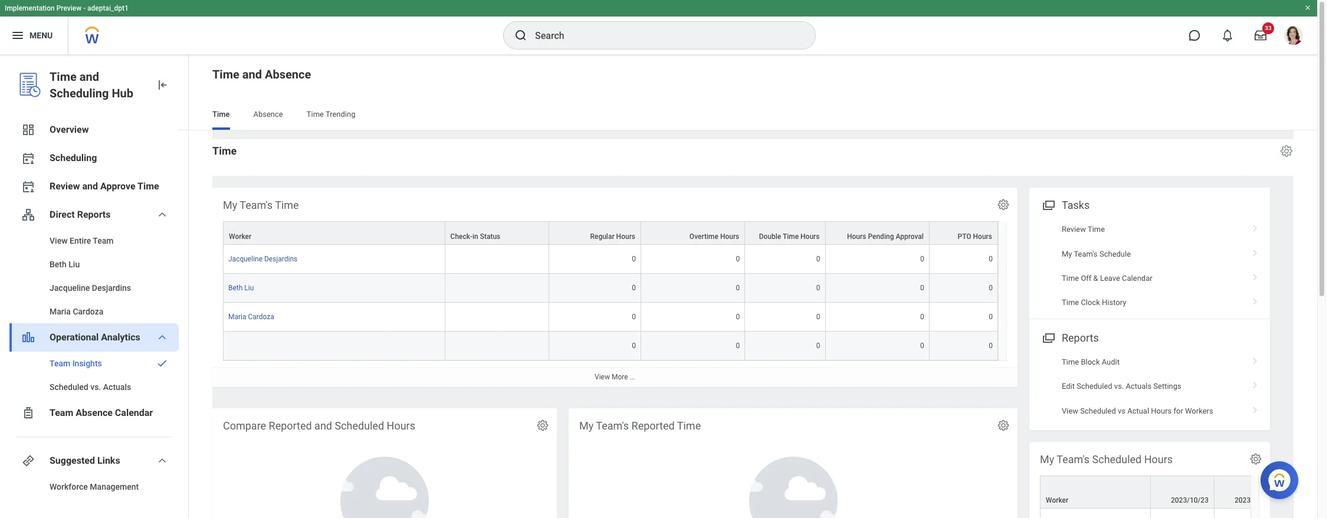 Task type: vqa. For each thing, say whether or not it's contained in the screenshot.
inbox icon
no



Task type: describe. For each thing, give the bounding box(es) containing it.
and for approve
[[82, 181, 98, 192]]

check image
[[155, 358, 169, 369]]

trending
[[326, 110, 356, 119]]

audit
[[1102, 358, 1120, 366]]

my team's scheduled hours
[[1040, 453, 1173, 466]]

vs. inside operational analytics "element"
[[90, 382, 101, 392]]

my team's reported time
[[580, 420, 701, 432]]

overview
[[50, 124, 89, 135]]

workers
[[1186, 406, 1214, 415]]

time inside 'link'
[[138, 181, 159, 192]]

1 reported from the left
[[269, 420, 312, 432]]

my for my team's schedule
[[1062, 249, 1073, 258]]

check-in status
[[451, 233, 501, 241]]

team insights link
[[9, 352, 179, 375]]

row containing 0
[[223, 332, 999, 361]]

actuals inside list
[[1126, 382, 1152, 391]]

2023/10/23 button
[[1151, 476, 1214, 508]]

pending
[[868, 233, 894, 241]]

block
[[1081, 358, 1100, 366]]

workforce management
[[50, 482, 139, 492]]

entire
[[70, 236, 91, 245]]

my team's schedule link
[[1030, 242, 1271, 266]]

regular
[[590, 233, 615, 241]]

clock
[[1081, 298, 1101, 307]]

my team's time
[[223, 199, 299, 211]]

leave
[[1101, 274, 1121, 283]]

pto
[[958, 233, 972, 241]]

time and absence
[[212, 67, 311, 81]]

chevron right image for review time
[[1248, 221, 1263, 233]]

0 vertical spatial absence
[[265, 67, 311, 81]]

workforce
[[50, 482, 88, 492]]

view more ... link
[[212, 367, 1018, 387]]

direct reports element
[[9, 229, 179, 323]]

chevron right image for time off & leave calendar
[[1248, 270, 1263, 281]]

time and scheduling hub element
[[50, 68, 146, 102]]

preview
[[56, 4, 82, 12]]

check-in status button
[[445, 222, 549, 244]]

&
[[1094, 274, 1099, 283]]

list for tasks
[[1030, 217, 1271, 315]]

chart image
[[21, 330, 35, 345]]

row containing jacqueline desjardins
[[223, 245, 999, 274]]

team's for scheduled
[[1057, 453, 1090, 466]]

links
[[97, 455, 120, 466]]

worker for the topmost 'worker' popup button
[[229, 233, 252, 241]]

direct reports button
[[9, 201, 179, 229]]

time and scheduling hub
[[50, 70, 133, 100]]

team's for schedule
[[1074, 249, 1098, 258]]

my for my team's scheduled hours
[[1040, 453, 1055, 466]]

time clock history
[[1062, 298, 1127, 307]]

review for review time
[[1062, 225, 1086, 234]]

-
[[83, 4, 86, 12]]

link image
[[21, 454, 35, 468]]

menu
[[30, 30, 53, 40]]

scheduled inside view scheduled vs actual hours for workers link
[[1081, 406, 1116, 415]]

approval
[[896, 233, 924, 241]]

team's for reported
[[596, 420, 629, 432]]

suggested
[[50, 455, 95, 466]]

chevron down small image for reports
[[155, 208, 169, 222]]

time inside time and scheduling hub
[[50, 70, 77, 84]]

implementation preview -   adeptai_dpt1
[[5, 4, 129, 12]]

0 horizontal spatial beth liu link
[[9, 253, 179, 276]]

2023/10/23 column header
[[1151, 476, 1215, 509]]

maria cardoza inside maria cardoza link
[[50, 307, 103, 316]]

team for team absence calendar
[[50, 407, 73, 418]]

more
[[612, 373, 628, 381]]

desjardins inside direct reports element
[[92, 283, 131, 293]]

chevron right image for time block audit
[[1248, 353, 1263, 365]]

view team image
[[21, 208, 35, 222]]

my team's scheduled hours element
[[1030, 442, 1327, 518]]

overview link
[[9, 116, 179, 144]]

0 vertical spatial worker button
[[224, 222, 445, 244]]

reports inside dropdown button
[[77, 209, 111, 220]]

view entire team
[[50, 236, 114, 245]]

close environment banner image
[[1305, 4, 1312, 11]]

1 horizontal spatial beth liu link
[[228, 282, 254, 292]]

desjardins inside the my team's time element
[[264, 255, 298, 263]]

1 horizontal spatial maria cardoza link
[[228, 311, 274, 321]]

worker for 'worker' popup button in the column header
[[1046, 496, 1069, 505]]

task timeoff image
[[21, 406, 35, 420]]

suggested links
[[50, 455, 120, 466]]

profile logan mcneil image
[[1285, 26, 1304, 47]]

in
[[473, 233, 478, 241]]

vs
[[1118, 406, 1126, 415]]

notifications large image
[[1222, 30, 1234, 41]]

my team's reported time element
[[569, 408, 1018, 518]]

overtime hours button
[[642, 222, 745, 244]]

calendar inside time off & leave calendar link
[[1122, 274, 1153, 283]]

implementation
[[5, 4, 55, 12]]

check-
[[451, 233, 473, 241]]

team absence calendar
[[50, 407, 153, 418]]

scheduling inside time and scheduling hub
[[50, 86, 109, 100]]

actual
[[1128, 406, 1150, 415]]

time clock history link
[[1030, 291, 1271, 315]]

and inside compare reported and scheduled hours element
[[315, 420, 332, 432]]

view entire team link
[[9, 229, 179, 253]]

chevron right image for view scheduled vs actual hours for workers
[[1248, 402, 1263, 414]]

calendar user solid image for review and approve time
[[21, 179, 35, 194]]

jacqueline desjardins inside the my team's time element
[[228, 255, 298, 263]]

status
[[480, 233, 501, 241]]

my team's schedule
[[1062, 249, 1131, 258]]

time off & leave calendar
[[1062, 274, 1153, 283]]

beth inside direct reports element
[[50, 260, 67, 269]]

scheduled inside compare reported and scheduled hours element
[[335, 420, 384, 432]]

adeptai_dpt1
[[87, 4, 129, 12]]

2023/10/24 button
[[1215, 476, 1278, 508]]

maria inside the my team's time element
[[228, 313, 246, 321]]

justify image
[[11, 28, 25, 42]]

jacqueline desjardins link inside the my team's time element
[[228, 253, 298, 263]]

overtime
[[690, 233, 719, 241]]

liu inside the my team's time element
[[245, 284, 254, 292]]

33 button
[[1248, 22, 1275, 48]]

list for reports
[[1030, 350, 1271, 423]]

1 vertical spatial jacqueline desjardins link
[[9, 276, 179, 300]]

compare reported and scheduled hours element
[[212, 408, 557, 518]]

settings
[[1154, 382, 1182, 391]]

beth liu inside the my team's time element
[[228, 284, 254, 292]]

scheduled vs. actuals
[[50, 382, 131, 392]]

absence inside the 'navigation pane' "region"
[[76, 407, 113, 418]]

configure my team's scheduled hours image
[[1250, 453, 1263, 466]]

view more ...
[[595, 373, 636, 381]]

view scheduled vs actual hours for workers link
[[1030, 399, 1271, 423]]



Task type: locate. For each thing, give the bounding box(es) containing it.
2 menu group image from the top
[[1040, 329, 1056, 345]]

hours
[[616, 233, 636, 241], [720, 233, 740, 241], [801, 233, 820, 241], [847, 233, 867, 241], [973, 233, 993, 241], [1152, 406, 1172, 415], [387, 420, 415, 432], [1145, 453, 1173, 466]]

and inside time and scheduling hub
[[80, 70, 99, 84]]

hours pending approval button
[[826, 222, 929, 244]]

1 horizontal spatial reported
[[632, 420, 675, 432]]

0 horizontal spatial vs.
[[90, 382, 101, 392]]

suggested links button
[[9, 447, 179, 475]]

chevron right image inside time clock history link
[[1248, 294, 1263, 306]]

view left more
[[595, 373, 610, 381]]

1 chevron right image from the top
[[1248, 294, 1263, 306]]

1 chevron right image from the top
[[1248, 221, 1263, 233]]

0 vertical spatial jacqueline desjardins link
[[228, 253, 298, 263]]

0 horizontal spatial jacqueline desjardins link
[[9, 276, 179, 300]]

configure this page image
[[1280, 144, 1294, 158]]

tab list containing time
[[201, 102, 1306, 130]]

liu inside direct reports element
[[69, 260, 80, 269]]

review
[[50, 181, 80, 192], [1062, 225, 1086, 234]]

1 vertical spatial team
[[50, 359, 70, 368]]

direct
[[50, 209, 75, 220]]

time trending
[[307, 110, 356, 119]]

absence up time trending
[[265, 67, 311, 81]]

0 vertical spatial beth liu
[[50, 260, 80, 269]]

jacqueline down my team's time
[[228, 255, 263, 263]]

regular hours button
[[549, 222, 641, 244]]

jacqueline down entire
[[50, 283, 90, 293]]

0 vertical spatial desjardins
[[264, 255, 298, 263]]

review time link
[[1030, 217, 1271, 242]]

beth liu link
[[9, 253, 179, 276], [228, 282, 254, 292]]

1 horizontal spatial jacqueline
[[228, 255, 263, 263]]

team's for time
[[240, 199, 273, 211]]

Search Workday  search field
[[535, 22, 791, 48]]

1 horizontal spatial worker
[[1046, 496, 1069, 505]]

0 vertical spatial jacqueline desjardins
[[228, 255, 298, 263]]

operational analytics element
[[9, 352, 179, 399]]

off
[[1081, 274, 1092, 283]]

chevron right image inside view scheduled vs actual hours for workers link
[[1248, 402, 1263, 414]]

row
[[223, 221, 999, 245], [223, 245, 999, 274], [223, 274, 999, 303], [223, 303, 999, 332], [223, 332, 999, 361], [1040, 476, 1327, 509], [1040, 509, 1327, 518]]

0 horizontal spatial view
[[50, 236, 68, 245]]

double
[[759, 233, 781, 241]]

0 vertical spatial calendar user solid image
[[21, 151, 35, 165]]

reported
[[269, 420, 312, 432], [632, 420, 675, 432]]

5 chevron right image from the top
[[1248, 378, 1263, 390]]

compare
[[223, 420, 266, 432]]

scheduling
[[50, 86, 109, 100], [50, 152, 97, 163]]

worker
[[229, 233, 252, 241], [1046, 496, 1069, 505]]

menu group image for reports
[[1040, 329, 1056, 345]]

double time hours button
[[746, 222, 825, 244]]

0 vertical spatial view
[[50, 236, 68, 245]]

1 vertical spatial chevron down small image
[[155, 330, 169, 345]]

2 list from the top
[[1030, 350, 1271, 423]]

pto hours button
[[930, 222, 998, 244]]

0 vertical spatial list
[[1030, 217, 1271, 315]]

history
[[1102, 298, 1127, 307]]

actuals up team absence calendar
[[103, 382, 131, 392]]

reports up block
[[1062, 331, 1099, 344]]

scheduled inside "my team's scheduled hours" element
[[1093, 453, 1142, 466]]

1 vertical spatial jacqueline
[[50, 283, 90, 293]]

0 horizontal spatial jacqueline
[[50, 283, 90, 293]]

navigation pane region
[[0, 54, 189, 518]]

configure my team's time image
[[997, 198, 1010, 211]]

reports
[[77, 209, 111, 220], [1062, 331, 1099, 344]]

view for view entire team
[[50, 236, 68, 245]]

1 vertical spatial calendar
[[115, 407, 153, 418]]

1 vertical spatial jacqueline desjardins
[[50, 283, 131, 293]]

maria cardoza link
[[9, 300, 179, 323], [228, 311, 274, 321]]

team right task timeoff image
[[50, 407, 73, 418]]

1 horizontal spatial jacqueline desjardins link
[[228, 253, 298, 263]]

1 vertical spatial chevron right image
[[1248, 402, 1263, 414]]

list containing time block audit
[[1030, 350, 1271, 423]]

chevron right image for my team's schedule
[[1248, 245, 1263, 257]]

0 vertical spatial beth liu link
[[9, 253, 179, 276]]

my for my team's reported time
[[580, 420, 594, 432]]

beth liu
[[50, 260, 80, 269], [228, 284, 254, 292]]

1 horizontal spatial calendar
[[1122, 274, 1153, 283]]

desjardins up analytics
[[92, 283, 131, 293]]

0 horizontal spatial liu
[[69, 260, 80, 269]]

operational
[[50, 332, 99, 343]]

absence down scheduled vs. actuals link at the bottom left of page
[[76, 407, 113, 418]]

2 chevron right image from the top
[[1248, 402, 1263, 414]]

scheduled vs. actuals link
[[9, 375, 179, 399]]

1 horizontal spatial review
[[1062, 225, 1086, 234]]

scheduling down overview
[[50, 152, 97, 163]]

team
[[93, 236, 114, 245], [50, 359, 70, 368], [50, 407, 73, 418]]

worker inside column header
[[1046, 496, 1069, 505]]

and for absence
[[242, 67, 262, 81]]

1 vertical spatial menu group image
[[1040, 329, 1056, 345]]

1 vertical spatial absence
[[253, 110, 283, 119]]

chevron right image for edit scheduled vs. actuals settings
[[1248, 378, 1263, 390]]

view inside the my team's time element
[[595, 373, 610, 381]]

0 vertical spatial liu
[[69, 260, 80, 269]]

dashboard image
[[21, 123, 35, 137]]

0 horizontal spatial maria
[[50, 307, 71, 316]]

double time hours
[[759, 233, 820, 241]]

2023/10/23
[[1171, 496, 1209, 505]]

overtime hours
[[690, 233, 740, 241]]

1 vertical spatial scheduling
[[50, 152, 97, 163]]

0 horizontal spatial maria cardoza link
[[9, 300, 179, 323]]

jacqueline desjardins link down my team's time
[[228, 253, 298, 263]]

0 horizontal spatial worker button
[[224, 222, 445, 244]]

1 scheduling from the top
[[50, 86, 109, 100]]

0 horizontal spatial jacqueline desjardins
[[50, 283, 131, 293]]

and
[[242, 67, 262, 81], [80, 70, 99, 84], [82, 181, 98, 192], [315, 420, 332, 432]]

1 vertical spatial desjardins
[[92, 283, 131, 293]]

chevron right image inside edit scheduled vs. actuals settings link
[[1248, 378, 1263, 390]]

scheduled inside scheduled vs. actuals link
[[50, 382, 88, 392]]

scheduling link
[[9, 144, 179, 172]]

for
[[1174, 406, 1184, 415]]

time inside "link"
[[1062, 358, 1079, 366]]

scheduling inside scheduling link
[[50, 152, 97, 163]]

reported right compare
[[269, 420, 312, 432]]

jacqueline desjardins inside direct reports element
[[50, 283, 131, 293]]

1 vertical spatial beth liu
[[228, 284, 254, 292]]

calendar down scheduled vs. actuals link at the bottom left of page
[[115, 407, 153, 418]]

2 vertical spatial view
[[1062, 406, 1079, 415]]

edit scheduled vs. actuals settings link
[[1030, 374, 1271, 399]]

view inside direct reports element
[[50, 236, 68, 245]]

1 vertical spatial calendar user solid image
[[21, 179, 35, 194]]

list containing review time
[[1030, 217, 1271, 315]]

0 horizontal spatial beth liu
[[50, 260, 80, 269]]

1 horizontal spatial liu
[[245, 284, 254, 292]]

1 vertical spatial worker
[[1046, 496, 1069, 505]]

operational analytics
[[50, 332, 140, 343]]

1 horizontal spatial jacqueline desjardins
[[228, 255, 298, 263]]

my team's time element
[[212, 188, 1018, 387]]

tab list
[[201, 102, 1306, 130]]

regular hours
[[590, 233, 636, 241]]

chevron down small image inside suggested links dropdown button
[[155, 454, 169, 468]]

1 horizontal spatial maria
[[228, 313, 246, 321]]

configure compare reported and scheduled hours image
[[536, 419, 549, 432]]

pto hours
[[958, 233, 993, 241]]

time off & leave calendar link
[[1030, 266, 1271, 291]]

0 horizontal spatial maria cardoza
[[50, 307, 103, 316]]

jacqueline inside the my team's time element
[[228, 255, 263, 263]]

actuals up actual
[[1126, 382, 1152, 391]]

team left insights
[[50, 359, 70, 368]]

direct reports
[[50, 209, 111, 220]]

chevron down small image inside direct reports dropdown button
[[155, 208, 169, 222]]

0 horizontal spatial beth
[[50, 260, 67, 269]]

reported down ...
[[632, 420, 675, 432]]

scheduled inside edit scheduled vs. actuals settings link
[[1077, 382, 1113, 391]]

vs.
[[1115, 382, 1124, 391], [90, 382, 101, 392]]

0 vertical spatial jacqueline
[[228, 255, 263, 263]]

chevron right image inside my team's schedule link
[[1248, 245, 1263, 257]]

review and approve time link
[[9, 172, 179, 201]]

1 vertical spatial beth liu link
[[228, 282, 254, 292]]

calendar user solid image for scheduling
[[21, 151, 35, 165]]

insights
[[72, 359, 102, 368]]

1 horizontal spatial worker button
[[1041, 476, 1151, 508]]

edit
[[1062, 382, 1075, 391]]

team's
[[240, 199, 273, 211], [1074, 249, 1098, 258], [596, 420, 629, 432], [1057, 453, 1090, 466]]

review inside 'link'
[[50, 181, 80, 192]]

inbox large image
[[1255, 30, 1267, 41]]

1 horizontal spatial cardoza
[[248, 313, 274, 321]]

3 chevron right image from the top
[[1248, 270, 1263, 281]]

team absence calendar link
[[9, 399, 179, 427]]

view scheduled vs actual hours for workers
[[1062, 406, 1214, 415]]

calendar right the leave
[[1122, 274, 1153, 283]]

beth inside the my team's time element
[[228, 284, 243, 292]]

0 horizontal spatial reported
[[269, 420, 312, 432]]

maria inside direct reports element
[[50, 307, 71, 316]]

review for review and approve time
[[50, 181, 80, 192]]

menu banner
[[0, 0, 1318, 54]]

search image
[[514, 28, 528, 42]]

menu button
[[0, 17, 68, 54]]

scheduling up overview
[[50, 86, 109, 100]]

1 list from the top
[[1030, 217, 1271, 315]]

compare reported and scheduled hours
[[223, 420, 415, 432]]

reports up view entire team link
[[77, 209, 111, 220]]

approve
[[100, 181, 135, 192]]

2 vertical spatial team
[[50, 407, 73, 418]]

1 vertical spatial reports
[[1062, 331, 1099, 344]]

2 chevron down small image from the top
[[155, 330, 169, 345]]

0 vertical spatial review
[[50, 181, 80, 192]]

jacqueline desjardins
[[228, 255, 298, 263], [50, 283, 131, 293]]

chevron right image for time clock history
[[1248, 294, 1263, 306]]

analytics
[[101, 332, 140, 343]]

0 vertical spatial worker
[[229, 233, 252, 241]]

team for team insights
[[50, 359, 70, 368]]

time
[[212, 67, 239, 81], [50, 70, 77, 84], [212, 110, 230, 119], [307, 110, 324, 119], [212, 145, 237, 157], [138, 181, 159, 192], [275, 199, 299, 211], [1088, 225, 1105, 234], [783, 233, 799, 241], [1062, 274, 1079, 283], [1062, 298, 1079, 307], [1062, 358, 1079, 366], [677, 420, 701, 432]]

team inside operational analytics "element"
[[50, 359, 70, 368]]

0 horizontal spatial reports
[[77, 209, 111, 220]]

review down tasks
[[1062, 225, 1086, 234]]

review time
[[1062, 225, 1105, 234]]

view down edit
[[1062, 406, 1079, 415]]

3 chevron down small image from the top
[[155, 454, 169, 468]]

1 vertical spatial worker button
[[1041, 476, 1151, 508]]

chevron right image
[[1248, 294, 1263, 306], [1248, 402, 1263, 414]]

1 vertical spatial list
[[1030, 350, 1271, 423]]

chevron down small image inside operational analytics dropdown button
[[155, 330, 169, 345]]

1 horizontal spatial beth
[[228, 284, 243, 292]]

hours inside popup button
[[973, 233, 993, 241]]

chevron down small image for analytics
[[155, 330, 169, 345]]

0 horizontal spatial actuals
[[103, 382, 131, 392]]

and for scheduling
[[80, 70, 99, 84]]

4 chevron right image from the top
[[1248, 353, 1263, 365]]

time block audit
[[1062, 358, 1120, 366]]

view left entire
[[50, 236, 68, 245]]

tasks
[[1062, 199, 1090, 211]]

0 vertical spatial team
[[93, 236, 114, 245]]

hours pending approval
[[847, 233, 924, 241]]

row containing beth liu
[[223, 274, 999, 303]]

calendar
[[1122, 274, 1153, 283], [115, 407, 153, 418]]

0 horizontal spatial calendar
[[115, 407, 153, 418]]

0 horizontal spatial worker
[[229, 233, 252, 241]]

chevron down small image
[[155, 208, 169, 222], [155, 330, 169, 345], [155, 454, 169, 468]]

jacqueline desjardins link down view entire team link
[[9, 276, 179, 300]]

absence down time and absence
[[253, 110, 283, 119]]

1 horizontal spatial actuals
[[1126, 382, 1152, 391]]

0 vertical spatial beth
[[50, 260, 67, 269]]

maria cardoza
[[50, 307, 103, 316], [228, 313, 274, 321]]

calendar inside team absence calendar link
[[115, 407, 153, 418]]

chevron right image inside time off & leave calendar link
[[1248, 270, 1263, 281]]

and inside 'review and approve time' 'link'
[[82, 181, 98, 192]]

review up direct
[[50, 181, 80, 192]]

desjardins down my team's time
[[264, 255, 298, 263]]

vs. down team insights link
[[90, 382, 101, 392]]

0 vertical spatial calendar
[[1122, 274, 1153, 283]]

chevron right image inside review time link
[[1248, 221, 1263, 233]]

1 horizontal spatial desjardins
[[264, 255, 298, 263]]

cardoza inside the my team's time element
[[248, 313, 274, 321]]

workforce management link
[[9, 475, 179, 499]]

2 vertical spatial absence
[[76, 407, 113, 418]]

worker button inside column header
[[1041, 476, 1151, 508]]

desjardins
[[264, 255, 298, 263], [92, 283, 131, 293]]

2 scheduling from the top
[[50, 152, 97, 163]]

jacqueline desjardins down my team's time
[[228, 255, 298, 263]]

liu
[[69, 260, 80, 269], [245, 284, 254, 292]]

team inside direct reports element
[[93, 236, 114, 245]]

hub
[[112, 86, 133, 100]]

jacqueline inside direct reports element
[[50, 283, 90, 293]]

team right entire
[[93, 236, 114, 245]]

management
[[90, 482, 139, 492]]

1 horizontal spatial maria cardoza
[[228, 313, 274, 321]]

chevron right image
[[1248, 221, 1263, 233], [1248, 245, 1263, 257], [1248, 270, 1263, 281], [1248, 353, 1263, 365], [1248, 378, 1263, 390]]

0 vertical spatial scheduling
[[50, 86, 109, 100]]

my for my team's time
[[223, 199, 237, 211]]

2023/10/24
[[1235, 496, 1273, 505]]

transformation import image
[[155, 78, 169, 92]]

1 chevron down small image from the top
[[155, 208, 169, 222]]

worker inside the my team's time element
[[229, 233, 252, 241]]

1 menu group image from the top
[[1040, 197, 1056, 212]]

list
[[1030, 217, 1271, 315], [1030, 350, 1271, 423]]

2 reported from the left
[[632, 420, 675, 432]]

2 horizontal spatial view
[[1062, 406, 1079, 415]]

1 vertical spatial liu
[[245, 284, 254, 292]]

1 horizontal spatial reports
[[1062, 331, 1099, 344]]

calendar user solid image up view team image
[[21, 179, 35, 194]]

chevron right image inside time block audit "link"
[[1248, 353, 1263, 365]]

calendar user solid image inside scheduling link
[[21, 151, 35, 165]]

maria cardoza inside the my team's time element
[[228, 313, 274, 321]]

schedule
[[1100, 249, 1131, 258]]

calendar user solid image inside 'review and approve time' 'link'
[[21, 179, 35, 194]]

cell
[[445, 245, 549, 274], [445, 274, 549, 303], [445, 303, 549, 332], [445, 332, 549, 361], [1040, 509, 1151, 518], [1151, 509, 1215, 518], [1215, 509, 1279, 518]]

menu group image
[[1040, 197, 1056, 212], [1040, 329, 1056, 345]]

configure my team's reported time image
[[997, 419, 1010, 432]]

1 horizontal spatial vs.
[[1115, 382, 1124, 391]]

cardoza inside direct reports element
[[73, 307, 103, 316]]

calendar user solid image
[[21, 151, 35, 165], [21, 179, 35, 194]]

row containing maria cardoza
[[223, 303, 999, 332]]

1 vertical spatial review
[[1062, 225, 1086, 234]]

actuals inside operational analytics "element"
[[103, 382, 131, 392]]

time inside popup button
[[783, 233, 799, 241]]

0 vertical spatial menu group image
[[1040, 197, 1056, 212]]

1 horizontal spatial beth liu
[[228, 284, 254, 292]]

0 horizontal spatial review
[[50, 181, 80, 192]]

2 chevron right image from the top
[[1248, 245, 1263, 257]]

view for view scheduled vs actual hours for workers
[[1062, 406, 1079, 415]]

1 vertical spatial view
[[595, 373, 610, 381]]

2 vertical spatial chevron down small image
[[155, 454, 169, 468]]

0 vertical spatial chevron right image
[[1248, 294, 1263, 306]]

maria
[[50, 307, 71, 316], [228, 313, 246, 321]]

1 vertical spatial beth
[[228, 284, 243, 292]]

calendar user solid image down 'dashboard' image
[[21, 151, 35, 165]]

0 horizontal spatial cardoza
[[73, 307, 103, 316]]

time block audit link
[[1030, 350, 1271, 374]]

1 horizontal spatial view
[[595, 373, 610, 381]]

view for view more ...
[[595, 373, 610, 381]]

hours inside popup button
[[847, 233, 867, 241]]

2 calendar user solid image from the top
[[21, 179, 35, 194]]

1 calendar user solid image from the top
[[21, 151, 35, 165]]

menu group image for tasks
[[1040, 197, 1056, 212]]

vs. up vs on the bottom right of page
[[1115, 382, 1124, 391]]

0 vertical spatial reports
[[77, 209, 111, 220]]

beth liu inside direct reports element
[[50, 260, 80, 269]]

worker column header
[[1040, 476, 1151, 509]]

jacqueline desjardins down view entire team link
[[50, 283, 131, 293]]

chevron down small image for links
[[155, 454, 169, 468]]

0 horizontal spatial desjardins
[[92, 283, 131, 293]]

0 vertical spatial chevron down small image
[[155, 208, 169, 222]]

review and approve time
[[50, 181, 159, 192]]

33
[[1265, 25, 1272, 31]]

team insights
[[50, 359, 102, 368]]

jacqueline
[[228, 255, 263, 263], [50, 283, 90, 293]]



